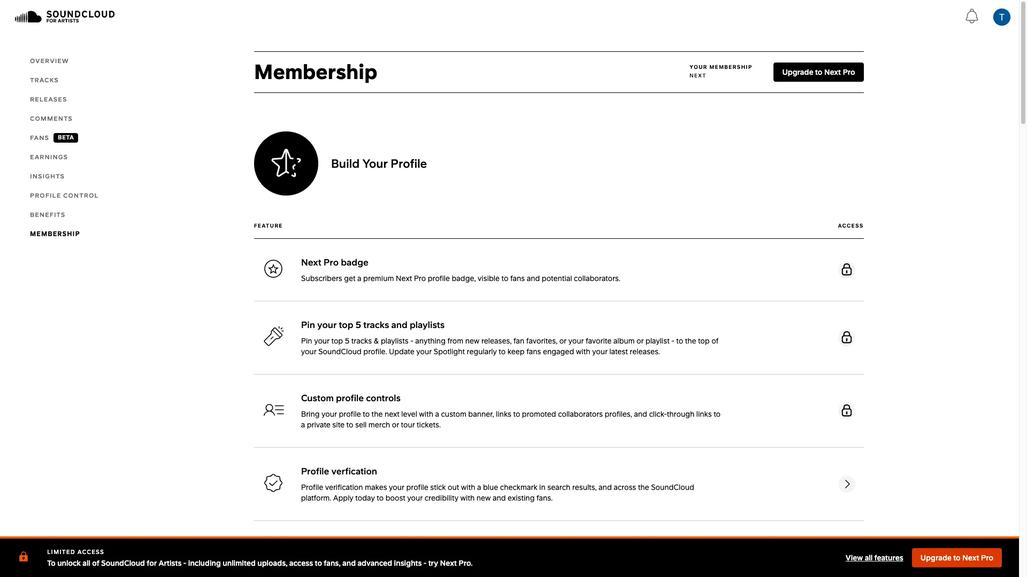Task type: vqa. For each thing, say whether or not it's contained in the screenshot.
Total
no



Task type: describe. For each thing, give the bounding box(es) containing it.
the inside the bring your profile to the next level with a custom banner, links to promoted collaborators profiles, and click-through links to a private site to sell merch or tour tickets.
[[372, 410, 383, 419]]

benefits link
[[0, 205, 99, 225]]

features
[[874, 554, 904, 563]]

profiles,
[[605, 410, 632, 419]]

with inside pin your top 5 tracks & playlists - anything from new releases, fan favorites, or your favorite album or playlist - to the top of your soundcloud profile. update your spotlight regularly to keep fans engaged with your latest releases.
[[576, 348, 590, 356]]

releases
[[30, 96, 67, 103]]

1 links from the left
[[496, 410, 511, 419]]

pin for pin your top 5 tracks & playlists - anything from new releases, fan favorites, or your favorite album or playlist - to the top of your soundcloud profile. update your spotlight regularly to keep fans engaged with your latest releases.
[[301, 337, 312, 346]]

custom
[[301, 393, 334, 404]]

build your profile
[[331, 157, 427, 171]]

unlock
[[57, 560, 81, 568]]

get for pro
[[344, 274, 356, 283]]

tracks
[[30, 77, 59, 84]]

priority
[[301, 540, 333, 551]]

overview
[[30, 57, 69, 65]]

profile verfication
[[301, 467, 377, 477]]

new inside profile verification makes your profile stick out with a blue checkmark in search results, and across the soundcloud platform. apply today to boost your credibility with new and existing fans.
[[477, 494, 491, 503]]

from for priority support
[[520, 557, 536, 566]]

control
[[63, 192, 99, 200]]

pro inside button
[[981, 554, 994, 563]]

black star icon image
[[262, 258, 284, 280]]

fans.
[[537, 494, 553, 503]]

today
[[355, 494, 375, 503]]

try
[[428, 560, 438, 568]]

private
[[307, 421, 331, 430]]

merch
[[369, 421, 390, 430]]

results,
[[572, 484, 597, 492]]

next pro badge
[[301, 257, 369, 268]]

notification bell image
[[964, 7, 981, 24]]

can
[[626, 557, 638, 566]]

so
[[601, 557, 609, 566]]

album
[[614, 337, 635, 346]]

membership link
[[0, 225, 99, 244]]

of inside pin your top 5 tracks & playlists - anything from new releases, fan favorites, or your favorite album or playlist - to the top of your soundcloud profile. update your spotlight regularly to keep fans engaged with your latest releases.
[[712, 337, 719, 346]]

comments
[[30, 115, 73, 123]]

beta
[[58, 134, 74, 141]]

support inside subscribers get access to priority queues and faster responses from our support team, so you can get your questions & problems resolved more quickly.
[[551, 557, 579, 566]]

the inside pin your top 5 tracks & playlists - anything from new releases, fan favorites, or your favorite album or playlist - to the top of your soundcloud profile. update your spotlight regularly to keep fans engaged with your latest releases.
[[685, 337, 696, 346]]

- right the playlist
[[672, 337, 675, 346]]

next inside button
[[962, 554, 979, 563]]

profile control link
[[0, 186, 99, 205]]

a down bring on the left
[[301, 421, 305, 430]]

banner,
[[468, 410, 494, 419]]

subscribers get a premium next pro profile badge, visible to fans and potential collaborators.
[[301, 274, 620, 283]]

pro.
[[459, 560, 473, 568]]

pin your top 5 tracks & playlists - anything from new releases, fan favorites, or your favorite album or playlist - to the top of your soundcloud profile. update your spotlight regularly to keep fans engaged with your latest releases.
[[301, 337, 719, 356]]

quickly.
[[387, 568, 412, 576]]

advanced
[[358, 560, 392, 568]]

soundcloud for artists image
[[15, 10, 114, 23]]

verification
[[325, 484, 363, 492]]

controls
[[366, 393, 401, 404]]

in
[[539, 484, 546, 492]]

2 horizontal spatial access
[[838, 223, 864, 229]]

collaborators.
[[574, 274, 620, 283]]

view
[[846, 554, 863, 563]]

upgrade to next pro inside button
[[921, 554, 994, 563]]

1 horizontal spatial or
[[559, 337, 567, 346]]

profile inside profile verification makes your profile stick out with a blue checkmark in search results, and across the soundcloud platform. apply today to boost your credibility with new and existing fans.
[[406, 484, 428, 492]]

you
[[611, 557, 624, 566]]

profile control
[[30, 192, 99, 200]]

insights
[[394, 560, 422, 568]]

subscribers for next
[[301, 274, 342, 283]]

tracks for and
[[363, 320, 389, 331]]

profile inside the bring your profile to the next level with a custom banner, links to promoted collaborators profiles, and click-through links to a private site to sell merch or tour tickets.
[[339, 410, 361, 419]]

tracks link
[[0, 71, 99, 90]]

limited access to unlock all of soundcloud for artists - including unlimited uploads, access to fans, and advanced insights - try next pro.
[[47, 549, 473, 568]]

1 vertical spatial membership
[[30, 231, 80, 238]]

- up the update
[[410, 337, 413, 346]]

keep
[[508, 348, 525, 356]]

get for support
[[344, 557, 356, 566]]

fans,
[[324, 560, 341, 568]]

access inside limited access to unlock all of soundcloud for artists - including unlimited uploads, access to fans, and advanced insights - try next pro.
[[289, 560, 313, 568]]

custom profile controls
[[301, 393, 401, 404]]

to inside profile verification makes your profile stick out with a blue checkmark in search results, and across the soundcloud platform. apply today to boost your credibility with new and existing fans.
[[377, 494, 384, 503]]

releases link
[[0, 90, 99, 109]]

2 lock image from the top
[[840, 331, 853, 344]]

responses
[[482, 557, 518, 566]]

chevron right image
[[840, 478, 853, 491]]

pin your top 5 tracks and playlists
[[301, 320, 445, 331]]

priority support
[[301, 540, 369, 551]]

insights
[[30, 173, 65, 180]]

priority
[[392, 557, 416, 566]]

your membership next
[[690, 64, 752, 79]]

2 links from the left
[[696, 410, 712, 419]]

anything
[[415, 337, 446, 346]]

favorite
[[586, 337, 612, 346]]

more
[[367, 568, 385, 576]]

soundcloud inside pin your top 5 tracks & playlists - anything from new releases, fan favorites, or your favorite album or playlist - to the top of your soundcloud profile. update your spotlight regularly to keep fans engaged with your latest releases.
[[318, 348, 362, 356]]

profile for profile verfication
[[301, 467, 329, 477]]

& inside pin your top 5 tracks & playlists - anything from new releases, fan favorites, or your favorite album or playlist - to the top of your soundcloud profile. update your spotlight regularly to keep fans engaged with your latest releases.
[[374, 337, 379, 346]]

headphones with plug image
[[262, 546, 284, 567]]

resolved
[[336, 568, 365, 576]]

including
[[188, 560, 221, 568]]

1 lock image from the top
[[840, 263, 853, 276]]

0 horizontal spatial upgrade
[[782, 68, 814, 77]]

overview link
[[0, 51, 99, 71]]

and inside limited access to unlock all of soundcloud for artists - including unlimited uploads, access to fans, and advanced insights - try next pro.
[[342, 560, 356, 568]]

releases,
[[481, 337, 512, 346]]

user avatar image
[[994, 9, 1011, 26]]

soundcloud inside profile verification makes your profile stick out with a blue checkmark in search results, and across the soundcloud platform. apply today to boost your credibility with new and existing fans.
[[651, 484, 694, 492]]

our
[[538, 557, 549, 566]]

view all features button
[[837, 549, 912, 568]]

all inside button
[[865, 554, 873, 563]]

custom
[[441, 410, 466, 419]]

search
[[547, 484, 570, 492]]

problems
[[301, 568, 334, 576]]

latest
[[610, 348, 628, 356]]

bring your profile to the next level with a custom banner, links to promoted collaborators profiles, and click-through links to a private site to sell merch or tour tickets.
[[301, 410, 721, 430]]

boost
[[386, 494, 405, 503]]

credibility
[[425, 494, 459, 503]]

click-
[[649, 410, 667, 419]]

unlimited
[[223, 560, 256, 568]]



Task type: locate. For each thing, give the bounding box(es) containing it.
0 vertical spatial tracks
[[363, 320, 389, 331]]

fans right visible
[[510, 274, 525, 283]]

1 vertical spatial fans
[[527, 348, 541, 356]]

to
[[815, 68, 822, 77], [502, 274, 508, 283], [676, 337, 683, 346], [499, 348, 506, 356], [363, 410, 370, 419], [513, 410, 520, 419], [714, 410, 721, 419], [346, 421, 353, 430], [377, 494, 384, 503], [954, 554, 961, 563], [383, 557, 390, 566], [315, 560, 322, 568]]

fans
[[510, 274, 525, 283], [527, 348, 541, 356]]

from up spotlight
[[447, 337, 463, 346]]

to inside subscribers get access to priority queues and faster responses from our support team, so you can get your questions & problems resolved more quickly.
[[383, 557, 390, 566]]

fans
[[30, 134, 49, 142]]

- right artists
[[183, 560, 186, 568]]

artists
[[159, 560, 182, 568]]

0 vertical spatial soundcloud
[[318, 348, 362, 356]]

regularly
[[467, 348, 497, 356]]

upgrade to next pro button
[[912, 549, 1002, 568]]

get up resolved
[[344, 557, 356, 566]]

0 vertical spatial of
[[712, 337, 719, 346]]

out
[[448, 484, 459, 492]]

and left faster
[[446, 557, 459, 566]]

profile inside profile verification makes your profile stick out with a blue checkmark in search results, and across the soundcloud platform. apply today to boost your credibility with new and existing fans.
[[301, 484, 323, 492]]

access inside subscribers get access to priority queues and faster responses from our support team, so you can get your questions & problems resolved more quickly.
[[357, 557, 381, 566]]

1 vertical spatial from
[[520, 557, 536, 566]]

comments link
[[0, 109, 99, 128]]

& inside subscribers get access to priority queues and faster responses from our support team, so you can get your questions & problems resolved more quickly.
[[707, 557, 712, 566]]

playlists for &
[[381, 337, 409, 346]]

benefits
[[30, 211, 65, 219]]

the
[[685, 337, 696, 346], [372, 410, 383, 419], [638, 484, 649, 492]]

star icon image
[[254, 132, 318, 196]]

0 horizontal spatial support
[[335, 540, 369, 551]]

1 vertical spatial playlists
[[381, 337, 409, 346]]

badge
[[341, 257, 369, 268]]

earnings
[[30, 154, 68, 161]]

with down favorite
[[576, 348, 590, 356]]

fans down the favorites,
[[527, 348, 541, 356]]

profile.
[[363, 348, 387, 356]]

fans inside pin your top 5 tracks & playlists - anything from new releases, fan favorites, or your favorite album or playlist - to the top of your soundcloud profile. update your spotlight regularly to keep fans engaged with your latest releases.
[[527, 348, 541, 356]]

new inside pin your top 5 tracks & playlists - anything from new releases, fan favorites, or your favorite album or playlist - to the top of your soundcloud profile. update your spotlight regularly to keep fans engaged with your latest releases.
[[465, 337, 480, 346]]

to
[[47, 560, 56, 568]]

0 vertical spatial playlists
[[410, 320, 445, 331]]

0 vertical spatial upgrade to next pro
[[782, 68, 855, 77]]

1 horizontal spatial access
[[357, 557, 381, 566]]

subscribers get access to priority queues and faster responses from our support team, so you can get your questions & problems resolved more quickly.
[[301, 557, 712, 576]]

1 vertical spatial new
[[477, 494, 491, 503]]

1 horizontal spatial playlists
[[410, 320, 445, 331]]

the up merch
[[372, 410, 383, 419]]

to inside button
[[954, 554, 961, 563]]

existing
[[508, 494, 535, 503]]

to inside limited access to unlock all of soundcloud for artists - including unlimited uploads, access to fans, and advanced insights - try next pro.
[[315, 560, 322, 568]]

with
[[576, 348, 590, 356], [419, 410, 433, 419], [461, 484, 475, 492], [460, 494, 475, 503]]

people profile icon image
[[262, 399, 284, 421]]

2 horizontal spatial soundcloud
[[651, 484, 694, 492]]

the inside profile verification makes your profile stick out with a blue checkmark in search results, and across the soundcloud platform. apply today to boost your credibility with new and existing fans.
[[638, 484, 649, 492]]

1 horizontal spatial upgrade to next pro
[[921, 554, 994, 563]]

0 vertical spatial 5
[[356, 320, 361, 331]]

checkmark
[[500, 484, 537, 492]]

spotlight
[[434, 348, 465, 356]]

1 horizontal spatial from
[[520, 557, 536, 566]]

all right view
[[865, 554, 873, 563]]

from left the our
[[520, 557, 536, 566]]

or up engaged
[[559, 337, 567, 346]]

1 pin from the top
[[301, 320, 315, 331]]

lock image
[[840, 263, 853, 276], [840, 331, 853, 344]]

0 horizontal spatial membership
[[30, 231, 80, 238]]

across
[[614, 484, 636, 492]]

feature
[[254, 223, 283, 229]]

0 vertical spatial from
[[447, 337, 463, 346]]

5 for &
[[345, 337, 349, 346]]

and left potential
[[527, 274, 540, 283]]

profile for profile verification makes your profile stick out with a blue checkmark in search results, and across the soundcloud platform. apply today to boost your credibility with new and existing fans.
[[301, 484, 323, 492]]

a up tickets.
[[435, 410, 439, 419]]

1 horizontal spatial of
[[712, 337, 719, 346]]

apply
[[333, 494, 354, 503]]

soundcloud right across
[[651, 484, 694, 492]]

0 horizontal spatial all
[[83, 560, 90, 568]]

collaborators
[[558, 410, 603, 419]]

subscribers inside subscribers get access to priority queues and faster responses from our support team, so you can get your questions & problems resolved more quickly.
[[301, 557, 342, 566]]

and down blue
[[493, 494, 506, 503]]

1 horizontal spatial soundcloud
[[318, 348, 362, 356]]

0 horizontal spatial from
[[447, 337, 463, 346]]

soundcloud left the for
[[101, 560, 145, 568]]

top for pin your top 5 tracks & playlists - anything from new releases, fan favorites, or your favorite album or playlist - to the top of your soundcloud profile. update your spotlight regularly to keep fans engaged with your latest releases.
[[331, 337, 343, 346]]

from
[[447, 337, 463, 346], [520, 557, 536, 566]]

profile verification makes your profile stick out with a blue checkmark in search results, and across the soundcloud platform. apply today to boost your credibility with new and existing fans.
[[301, 484, 694, 503]]

0 horizontal spatial 5
[[345, 337, 349, 346]]

lock image
[[840, 405, 853, 418], [17, 551, 30, 564], [840, 551, 853, 564]]

0 horizontal spatial the
[[372, 410, 383, 419]]

-
[[410, 337, 413, 346], [672, 337, 675, 346], [183, 560, 186, 568], [424, 560, 427, 568]]

1 horizontal spatial &
[[707, 557, 712, 566]]

get right the can
[[640, 557, 652, 566]]

and left across
[[599, 484, 612, 492]]

- left try
[[424, 560, 427, 568]]

0 vertical spatial your
[[690, 64, 708, 70]]

verfication
[[331, 467, 377, 477]]

0 horizontal spatial of
[[92, 560, 99, 568]]

uploads,
[[257, 560, 288, 568]]

all down access
[[83, 560, 90, 568]]

get
[[344, 274, 356, 283], [344, 557, 356, 566], [640, 557, 652, 566]]

or up the releases.
[[637, 337, 644, 346]]

the right across
[[638, 484, 649, 492]]

fan
[[514, 337, 525, 346]]

1 horizontal spatial membership
[[254, 60, 377, 84]]

verification icon image
[[262, 473, 284, 494]]

2 horizontal spatial or
[[637, 337, 644, 346]]

upgrade inside upgrade to next pro button
[[921, 554, 952, 563]]

playlists up the update
[[381, 337, 409, 346]]

a left blue
[[477, 484, 481, 492]]

with inside the bring your profile to the next level with a custom banner, links to promoted collaborators profiles, and click-through links to a private site to sell merch or tour tickets.
[[419, 410, 433, 419]]

insights link
[[0, 167, 99, 186]]

upgrade
[[782, 68, 814, 77], [921, 554, 952, 563]]

your inside subscribers get access to priority queues and faster responses from our support team, so you can get your questions & problems resolved more quickly.
[[653, 557, 669, 566]]

5
[[356, 320, 361, 331], [345, 337, 349, 346]]

update
[[389, 348, 414, 356]]

site
[[332, 421, 345, 430]]

1 vertical spatial tracks
[[351, 337, 372, 346]]

or
[[559, 337, 567, 346], [637, 337, 644, 346], [392, 421, 399, 430]]

1 vertical spatial &
[[707, 557, 712, 566]]

support up resolved
[[335, 540, 369, 551]]

2 subscribers from the top
[[301, 557, 342, 566]]

subscribers for priority
[[301, 557, 342, 566]]

1 horizontal spatial all
[[865, 554, 873, 563]]

from inside subscribers get access to priority queues and faster responses from our support team, so you can get your questions & problems resolved more quickly.
[[520, 557, 536, 566]]

limited
[[47, 549, 75, 556]]

next inside your membership next
[[690, 72, 706, 79]]

profile for profile control
[[30, 192, 61, 200]]

earnings link
[[0, 148, 99, 167]]

faster
[[461, 557, 480, 566]]

from inside pin your top 5 tracks & playlists - anything from new releases, fan favorites, or your favorite album or playlist - to the top of your soundcloud profile. update your spotlight regularly to keep fans engaged with your latest releases.
[[447, 337, 463, 346]]

with right credibility at the bottom left of page
[[460, 494, 475, 503]]

1 vertical spatial your
[[362, 157, 388, 171]]

a down badge
[[357, 274, 361, 283]]

1 horizontal spatial your
[[690, 64, 708, 70]]

promoted
[[522, 410, 556, 419]]

1 vertical spatial subscribers
[[301, 557, 342, 566]]

membership
[[254, 60, 377, 84], [30, 231, 80, 238]]

0 horizontal spatial upgrade to next pro
[[782, 68, 855, 77]]

potential
[[542, 274, 572, 283]]

0 vertical spatial new
[[465, 337, 480, 346]]

tracks for &
[[351, 337, 372, 346]]

1 subscribers from the top
[[301, 274, 342, 283]]

1 vertical spatial support
[[551, 557, 579, 566]]

a
[[357, 274, 361, 283], [435, 410, 439, 419], [301, 421, 305, 430], [477, 484, 481, 492]]

all inside limited access to unlock all of soundcloud for artists - including unlimited uploads, access to fans, and advanced insights - try next pro.
[[83, 560, 90, 568]]

0 horizontal spatial &
[[374, 337, 379, 346]]

1 vertical spatial the
[[372, 410, 383, 419]]

for
[[147, 560, 157, 568]]

the right the playlist
[[685, 337, 696, 346]]

links right 'through'
[[696, 410, 712, 419]]

0 vertical spatial pin
[[301, 320, 315, 331]]

playlists
[[410, 320, 445, 331], [381, 337, 409, 346]]

access
[[838, 223, 864, 229], [357, 557, 381, 566], [289, 560, 313, 568]]

or inside the bring your profile to the next level with a custom banner, links to promoted collaborators profiles, and click-through links to a private site to sell merch or tour tickets.
[[392, 421, 399, 430]]

1 horizontal spatial the
[[638, 484, 649, 492]]

2 vertical spatial soundcloud
[[101, 560, 145, 568]]

with up tickets.
[[419, 410, 433, 419]]

or down next
[[392, 421, 399, 430]]

5 inside pin your top 5 tracks & playlists - anything from new releases, fan favorites, or your favorite album or playlist - to the top of your soundcloud profile. update your spotlight regularly to keep fans engaged with your latest releases.
[[345, 337, 349, 346]]

and left click- on the bottom of page
[[634, 410, 647, 419]]

of
[[712, 337, 719, 346], [92, 560, 99, 568]]

links right banner,
[[496, 410, 511, 419]]

& right the questions
[[707, 557, 712, 566]]

0 vertical spatial support
[[335, 540, 369, 551]]

soundcloud
[[318, 348, 362, 356], [651, 484, 694, 492], [101, 560, 145, 568]]

and inside the bring your profile to the next level with a custom banner, links to promoted collaborators profiles, and click-through links to a private site to sell merch or tour tickets.
[[634, 410, 647, 419]]

badge,
[[452, 274, 476, 283]]

playlists for and
[[410, 320, 445, 331]]

playlists up anything
[[410, 320, 445, 331]]

and
[[527, 274, 540, 283], [391, 320, 408, 331], [634, 410, 647, 419], [599, 484, 612, 492], [493, 494, 506, 503], [446, 557, 459, 566], [342, 560, 356, 568]]

next
[[824, 68, 841, 77], [690, 72, 706, 79], [301, 257, 321, 268], [396, 274, 412, 283], [962, 554, 979, 563], [440, 560, 457, 568]]

top for pin your top 5 tracks and playlists
[[339, 320, 353, 331]]

0 horizontal spatial or
[[392, 421, 399, 430]]

0 horizontal spatial links
[[496, 410, 511, 419]]

through
[[667, 410, 695, 419]]

1 vertical spatial lock image
[[840, 331, 853, 344]]

2 vertical spatial the
[[638, 484, 649, 492]]

sell
[[355, 421, 367, 430]]

&
[[374, 337, 379, 346], [707, 557, 712, 566]]

0 vertical spatial &
[[374, 337, 379, 346]]

new up regularly
[[465, 337, 480, 346]]

from for pin your top 5 tracks and playlists
[[447, 337, 463, 346]]

profile
[[428, 274, 450, 283], [336, 393, 364, 404], [339, 410, 361, 419], [406, 484, 428, 492]]

& up profile.
[[374, 337, 379, 346]]

level
[[401, 410, 417, 419]]

1 vertical spatial soundcloud
[[651, 484, 694, 492]]

support right the our
[[551, 557, 579, 566]]

and up the update
[[391, 320, 408, 331]]

of inside limited access to unlock all of soundcloud for artists - including unlimited uploads, access to fans, and advanced insights - try next pro.
[[92, 560, 99, 568]]

subscribers up problems
[[301, 557, 342, 566]]

releases.
[[630, 348, 660, 356]]

0 vertical spatial lock image
[[840, 263, 853, 276]]

and right fans,
[[342, 560, 356, 568]]

visible
[[478, 274, 500, 283]]

1 horizontal spatial upgrade
[[921, 554, 952, 563]]

0 horizontal spatial fans
[[510, 274, 525, 283]]

1 vertical spatial of
[[92, 560, 99, 568]]

2 pin from the top
[[301, 337, 312, 346]]

1 vertical spatial 5
[[345, 337, 349, 346]]

and inside subscribers get access to priority queues and faster responses from our support team, so you can get your questions & problems resolved more quickly.
[[446, 557, 459, 566]]

makes
[[365, 484, 387, 492]]

tracks
[[363, 320, 389, 331], [351, 337, 372, 346]]

links
[[496, 410, 511, 419], [696, 410, 712, 419]]

1 horizontal spatial 5
[[356, 320, 361, 331]]

0 horizontal spatial access
[[289, 560, 313, 568]]

5 for and
[[356, 320, 361, 331]]

1 vertical spatial upgrade
[[921, 554, 952, 563]]

1 vertical spatial upgrade to next pro
[[921, 554, 994, 563]]

flashlight with light beams image
[[262, 326, 284, 347]]

0 vertical spatial membership
[[254, 60, 377, 84]]

1 horizontal spatial support
[[551, 557, 579, 566]]

stick
[[430, 484, 446, 492]]

0 vertical spatial fans
[[510, 274, 525, 283]]

queues
[[418, 557, 444, 566]]

all
[[865, 554, 873, 563], [83, 560, 90, 568]]

1 horizontal spatial fans
[[527, 348, 541, 356]]

with right out
[[461, 484, 475, 492]]

soundcloud left profile.
[[318, 348, 362, 356]]

blue
[[483, 484, 498, 492]]

favorites,
[[526, 337, 558, 346]]

1 horizontal spatial links
[[696, 410, 712, 419]]

your left the membership
[[690, 64, 708, 70]]

subscribers down next pro badge
[[301, 274, 342, 283]]

1 vertical spatial pin
[[301, 337, 312, 346]]

0 vertical spatial subscribers
[[301, 274, 342, 283]]

get down badge
[[344, 274, 356, 283]]

team,
[[580, 557, 599, 566]]

pin for pin your top 5 tracks and playlists
[[301, 320, 315, 331]]

2 horizontal spatial the
[[685, 337, 696, 346]]

next
[[385, 410, 400, 419]]

a inside profile verification makes your profile stick out with a blue checkmark in search results, and across the soundcloud platform. apply today to boost your credibility with new and existing fans.
[[477, 484, 481, 492]]

view all features
[[846, 554, 904, 563]]

new down blue
[[477, 494, 491, 503]]

0 horizontal spatial playlists
[[381, 337, 409, 346]]

your inside the bring your profile to the next level with a custom banner, links to promoted collaborators profiles, and click-through links to a private site to sell merch or tour tickets.
[[322, 410, 337, 419]]

0 horizontal spatial soundcloud
[[101, 560, 145, 568]]

soundcloud inside limited access to unlock all of soundcloud for artists - including unlimited uploads, access to fans, and advanced insights - try next pro.
[[101, 560, 145, 568]]

access
[[77, 549, 104, 556]]

next inside limited access to unlock all of soundcloud for artists - including unlimited uploads, access to fans, and advanced insights - try next pro.
[[440, 560, 457, 568]]

pro
[[843, 68, 855, 77], [324, 257, 339, 268], [414, 274, 426, 283], [981, 554, 994, 563]]

your inside your membership next
[[690, 64, 708, 70]]

pin inside pin your top 5 tracks & playlists - anything from new releases, fan favorites, or your favorite album or playlist - to the top of your soundcloud profile. update your spotlight regularly to keep fans engaged with your latest releases.
[[301, 337, 312, 346]]

0 vertical spatial upgrade
[[782, 68, 814, 77]]

tracks inside pin your top 5 tracks & playlists - anything from new releases, fan favorites, or your favorite album or playlist - to the top of your soundcloud profile. update your spotlight regularly to keep fans engaged with your latest releases.
[[351, 337, 372, 346]]

playlists inside pin your top 5 tracks & playlists - anything from new releases, fan favorites, or your favorite album or playlist - to the top of your soundcloud profile. update your spotlight regularly to keep fans engaged with your latest releases.
[[381, 337, 409, 346]]

0 vertical spatial the
[[685, 337, 696, 346]]

profile
[[391, 157, 427, 171], [30, 192, 61, 200], [301, 467, 329, 477], [301, 484, 323, 492]]

your right "build"
[[362, 157, 388, 171]]

membership
[[710, 64, 752, 70]]

engaged
[[543, 348, 574, 356]]

0 horizontal spatial your
[[362, 157, 388, 171]]



